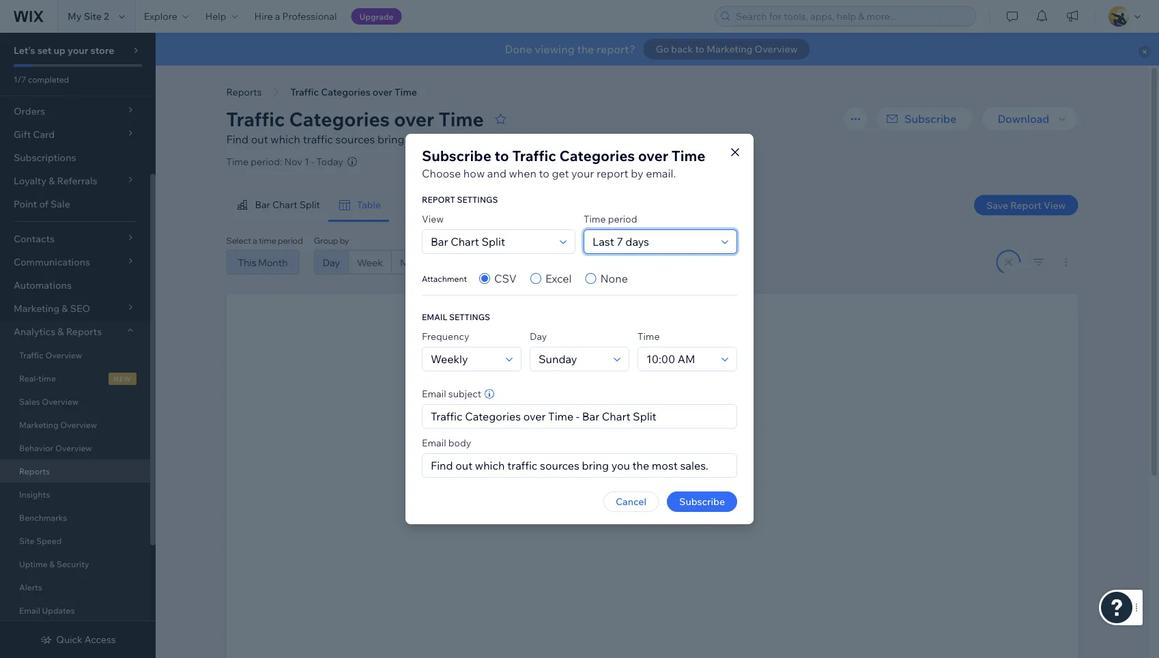 Task type: vqa. For each thing, say whether or not it's contained in the screenshot.
Uptime & Security at the left
yes



Task type: locate. For each thing, give the bounding box(es) containing it.
1 vertical spatial reports
[[66, 326, 102, 338]]

0 horizontal spatial subscribe
[[422, 146, 492, 165]]

0 vertical spatial subscribe
[[905, 112, 957, 126]]

2 vertical spatial categories
[[560, 146, 635, 165]]

to inside button
[[695, 43, 705, 55]]

2 vertical spatial reports
[[19, 466, 50, 476]]

& up traffic overview
[[58, 326, 64, 338]]

Frequency field
[[427, 348, 502, 371]]

1 vertical spatial to
[[495, 146, 509, 165]]

2 vertical spatial to
[[539, 167, 550, 180]]

0 vertical spatial marketing
[[707, 43, 753, 55]]

out
[[251, 132, 268, 146]]

sales overview
[[19, 396, 79, 407]]

my site 2
[[68, 10, 109, 22]]

subscribe to traffic categories over time choose how and when to get your report by email.
[[422, 146, 706, 180]]

analytics
[[14, 326, 55, 338]]

table button
[[328, 188, 389, 222]]

up
[[54, 44, 65, 56]]

0 horizontal spatial view
[[422, 213, 444, 225]]

1 vertical spatial view
[[422, 213, 444, 225]]

traffic up real-
[[19, 350, 43, 360]]

traffic inside traffic overview link
[[19, 350, 43, 360]]

the right you
[[428, 132, 445, 146]]

report inside subscribe to traffic categories over time choose how and when to get your report by email.
[[597, 167, 629, 180]]

find
[[226, 132, 249, 146]]

0 horizontal spatial site
[[19, 536, 34, 546]]

site inside sidebar element
[[19, 536, 34, 546]]

sales.
[[476, 132, 504, 146]]

reports inside button
[[226, 86, 262, 98]]

to
[[695, 43, 705, 55], [495, 146, 509, 165], [539, 167, 550, 180]]

email.
[[646, 167, 676, 180]]

2 vertical spatial subscribe
[[679, 496, 725, 508]]

1 horizontal spatial marketing
[[707, 43, 753, 55]]

1 horizontal spatial &
[[58, 326, 64, 338]]

0 horizontal spatial &
[[49, 559, 55, 569]]

1 horizontal spatial view
[[1044, 199, 1066, 211]]

marketing right back
[[707, 43, 753, 55]]

marketing
[[707, 43, 753, 55], [19, 420, 58, 430]]

marketing up behavior
[[19, 420, 58, 430]]

sales overview link
[[0, 390, 150, 413]]

traffic
[[290, 86, 319, 98], [226, 107, 285, 131], [512, 146, 556, 165], [19, 350, 43, 360]]

1 vertical spatial marketing
[[19, 420, 58, 430]]

of
[[39, 198, 48, 210]]

1 horizontal spatial to
[[539, 167, 550, 180]]

0 vertical spatial traffic categories over time
[[290, 86, 417, 98]]

traffic overview link
[[0, 343, 150, 367]]

report left by
[[597, 167, 629, 180]]

overview for behavior overview
[[55, 443, 92, 453]]

0 vertical spatial over
[[373, 86, 393, 98]]

1 horizontal spatial site
[[84, 10, 102, 22]]

1 vertical spatial subscribe
[[422, 146, 492, 165]]

site left speed
[[19, 536, 34, 546]]

reports for reports link
[[19, 466, 50, 476]]

0 vertical spatial settings
[[457, 195, 498, 205]]

your right up
[[68, 44, 88, 56]]

overview
[[755, 43, 798, 55], [45, 350, 82, 360], [42, 396, 79, 407], [60, 420, 97, 430], [55, 443, 92, 453]]

2 horizontal spatial over
[[638, 146, 669, 165]]

2 vertical spatial over
[[638, 146, 669, 165]]

email subject
[[422, 388, 481, 400]]

definitions
[[572, 132, 626, 146]]

report
[[538, 132, 570, 146], [597, 167, 629, 180]]

1 horizontal spatial the
[[577, 42, 594, 56]]

analytics & reports
[[14, 326, 102, 338]]

view down report
[[422, 213, 444, 225]]

my
[[68, 10, 82, 22]]

view
[[1044, 199, 1066, 211], [422, 213, 444, 225]]

email left the body
[[422, 437, 446, 449]]

when
[[509, 167, 537, 180]]

settings down how
[[457, 195, 498, 205]]

1 horizontal spatial over
[[394, 107, 435, 131]]

0 vertical spatial email
[[422, 388, 446, 400]]

period:
[[251, 156, 282, 168]]

over
[[373, 86, 393, 98], [394, 107, 435, 131], [638, 146, 669, 165]]

categories inside subscribe to traffic categories over time choose how and when to get your report by email.
[[560, 146, 635, 165]]

over up "bring"
[[373, 86, 393, 98]]

0 vertical spatial reports
[[226, 86, 262, 98]]

quick access button
[[40, 634, 116, 646]]

1 vertical spatial settings
[[449, 312, 490, 322]]

2 vertical spatial email
[[19, 605, 40, 616]]

0 horizontal spatial subscribe button
[[667, 492, 737, 512]]

go back to marketing overview
[[656, 43, 798, 55]]

sidebar element
[[0, 33, 156, 658]]

0 vertical spatial your
[[68, 44, 88, 56]]

subscribe button
[[876, 107, 973, 131], [667, 492, 737, 512]]

1 vertical spatial report
[[597, 167, 629, 180]]

reports up traffic overview link at the bottom of the page
[[66, 326, 102, 338]]

access
[[85, 634, 116, 646]]

0 vertical spatial the
[[577, 42, 594, 56]]

point
[[14, 198, 37, 210]]

subscribe
[[905, 112, 957, 126], [422, 146, 492, 165], [679, 496, 725, 508]]

Time field
[[643, 348, 718, 371]]

1 vertical spatial &
[[49, 559, 55, 569]]

0 vertical spatial &
[[58, 326, 64, 338]]

automations link
[[0, 274, 150, 297]]

traffic up traffic
[[290, 86, 319, 98]]

traffic categories over time
[[290, 86, 417, 98], [226, 107, 484, 131]]

reports up insights
[[19, 466, 50, 476]]

to up and
[[495, 146, 509, 165]]

explore
[[144, 10, 177, 22]]

1 horizontal spatial your
[[572, 167, 594, 180]]

none
[[601, 272, 628, 285]]

cancel
[[616, 496, 647, 508]]

over up email. at the top of the page
[[638, 146, 669, 165]]

automations
[[14, 279, 72, 291]]

0 horizontal spatial marketing
[[19, 420, 58, 430]]

uptime & security link
[[0, 552, 150, 576]]

the
[[577, 42, 594, 56], [428, 132, 445, 146]]

1 vertical spatial email
[[422, 437, 446, 449]]

1 horizontal spatial subscribe
[[679, 496, 725, 508]]

0 vertical spatial to
[[695, 43, 705, 55]]

0 horizontal spatial your
[[68, 44, 88, 56]]

speed
[[36, 536, 62, 546]]

time up you
[[395, 86, 417, 98]]

traffic down show
[[512, 146, 556, 165]]

tab list containing bar chart split
[[226, 188, 655, 222]]

1 horizontal spatial reports
[[66, 326, 102, 338]]

0 horizontal spatial the
[[428, 132, 445, 146]]

store
[[90, 44, 114, 56]]

choose
[[422, 167, 461, 180]]

to right back
[[695, 43, 705, 55]]

& inside dropdown button
[[58, 326, 64, 338]]

site
[[84, 10, 102, 22], [19, 536, 34, 546]]

point of sale link
[[0, 193, 150, 216]]

email inside sidebar element
[[19, 605, 40, 616]]

insights link
[[0, 483, 150, 506]]

save report view
[[987, 199, 1066, 211]]

settings up frequency
[[449, 312, 490, 322]]

report inside button
[[538, 132, 570, 146]]

your right "get"
[[572, 167, 594, 180]]

behavior
[[19, 443, 53, 453]]

email for email subject
[[422, 388, 446, 400]]

0 horizontal spatial over
[[373, 86, 393, 98]]

report settings
[[422, 195, 498, 205]]

hire a professional
[[254, 10, 337, 22]]

report up subscribe to traffic categories over time choose how and when to get your report by email.
[[538, 132, 570, 146]]

&
[[58, 326, 64, 338], [49, 559, 55, 569]]

your
[[68, 44, 88, 56], [572, 167, 594, 180]]

your inside sidebar element
[[68, 44, 88, 56]]

sources
[[336, 132, 375, 146]]

csv
[[494, 272, 517, 285]]

today
[[317, 156, 343, 168]]

2 horizontal spatial reports
[[226, 86, 262, 98]]

0 vertical spatial subscribe button
[[876, 107, 973, 131]]

email
[[422, 388, 446, 400], [422, 437, 446, 449], [19, 605, 40, 616]]

email left subject
[[422, 388, 446, 400]]

to left "get"
[[539, 167, 550, 180]]

0 horizontal spatial report
[[538, 132, 570, 146]]

1 vertical spatial your
[[572, 167, 594, 180]]

1 horizontal spatial report
[[597, 167, 629, 180]]

0 vertical spatial view
[[1044, 199, 1066, 211]]

View field
[[427, 230, 556, 253]]

over inside subscribe to traffic categories over time choose how and when to get your report by email.
[[638, 146, 669, 165]]

0 vertical spatial report
[[538, 132, 570, 146]]

upgrade
[[359, 11, 394, 22]]

1 vertical spatial over
[[394, 107, 435, 131]]

traffic categories over time inside button
[[290, 86, 417, 98]]

Day field
[[535, 348, 610, 371]]

categories
[[321, 86, 371, 98], [289, 107, 390, 131], [560, 146, 635, 165]]

get
[[552, 167, 569, 180]]

bar
[[255, 199, 270, 211]]

site left 2
[[84, 10, 102, 22]]

email down the alerts
[[19, 605, 40, 616]]

Time period field
[[589, 230, 718, 253]]

over up you
[[394, 107, 435, 131]]

the left 'report?'
[[577, 42, 594, 56]]

0 horizontal spatial reports
[[19, 466, 50, 476]]

reports up find
[[226, 86, 262, 98]]

2
[[104, 10, 109, 22]]

1 vertical spatial site
[[19, 536, 34, 546]]

0 vertical spatial categories
[[321, 86, 371, 98]]

table
[[357, 199, 381, 211]]

option group
[[479, 270, 628, 287]]

and
[[487, 167, 507, 180]]

& for reports
[[58, 326, 64, 338]]

marketing overview link
[[0, 413, 150, 436]]

view right "report"
[[1044, 199, 1066, 211]]

& for security
[[49, 559, 55, 569]]

Search for tools, apps, help & more... field
[[732, 7, 972, 26]]

report?
[[597, 42, 636, 56]]

2 horizontal spatial to
[[695, 43, 705, 55]]

time up email. at the top of the page
[[672, 146, 706, 165]]

tab list
[[226, 188, 655, 222]]

overview for marketing overview
[[60, 420, 97, 430]]

alerts link
[[0, 576, 150, 599]]

& right the uptime
[[49, 559, 55, 569]]



Task type: describe. For each thing, give the bounding box(es) containing it.
overview inside button
[[755, 43, 798, 55]]

sales
[[19, 396, 40, 407]]

subject
[[448, 388, 481, 400]]

time left period
[[584, 213, 606, 225]]

go back to marketing overview button
[[644, 39, 810, 59]]

quick access
[[56, 634, 116, 646]]

1 vertical spatial traffic categories over time
[[226, 107, 484, 131]]

site speed
[[19, 536, 62, 546]]

1 vertical spatial subscribe button
[[667, 492, 737, 512]]

completed
[[28, 74, 69, 84]]

settings for view
[[457, 195, 498, 205]]

email body
[[422, 437, 471, 449]]

attachment
[[422, 273, 467, 284]]

save report view button
[[974, 195, 1079, 215]]

overview for traffic overview
[[45, 350, 82, 360]]

subscriptions
[[14, 152, 76, 164]]

report
[[422, 195, 455, 205]]

help
[[205, 10, 226, 22]]

go
[[656, 43, 669, 55]]

point of sale
[[14, 198, 70, 210]]

updates
[[42, 605, 75, 616]]

settings for frequency
[[449, 312, 490, 322]]

1 vertical spatial the
[[428, 132, 445, 146]]

1
[[305, 156, 309, 168]]

behavior overview link
[[0, 436, 150, 460]]

how
[[464, 167, 485, 180]]

let's
[[14, 44, 35, 56]]

uptime & security
[[19, 559, 89, 569]]

Email subject field
[[427, 405, 733, 428]]

uptime
[[19, 559, 48, 569]]

excel
[[546, 272, 572, 285]]

new
[[113, 374, 132, 383]]

time down find
[[226, 156, 249, 168]]

2 horizontal spatial subscribe
[[905, 112, 957, 126]]

frequency
[[422, 331, 469, 342]]

0 horizontal spatial to
[[495, 146, 509, 165]]

show report definitions button
[[507, 131, 626, 147]]

report
[[1011, 199, 1042, 211]]

reports button
[[220, 82, 269, 102]]

email settings
[[422, 312, 490, 322]]

done
[[505, 42, 532, 56]]

show report definitions
[[507, 132, 626, 146]]

save
[[987, 199, 1009, 211]]

site speed link
[[0, 529, 150, 552]]

sale
[[51, 198, 70, 210]]

time up time field
[[638, 331, 660, 342]]

time period: nov 1 - today
[[226, 156, 343, 168]]

email for email body
[[422, 437, 446, 449]]

email updates
[[19, 605, 75, 616]]

bar chart split
[[255, 199, 320, 211]]

marketing inside button
[[707, 43, 753, 55]]

help button
[[197, 0, 246, 33]]

0 vertical spatial site
[[84, 10, 102, 22]]

traffic inside subscribe to traffic categories over time choose how and when to get your report by email.
[[512, 146, 556, 165]]

traffic inside traffic categories over time button
[[290, 86, 319, 98]]

time up most
[[439, 107, 484, 131]]

your inside subscribe to traffic categories over time choose how and when to get your report by email.
[[572, 167, 594, 180]]

bar chart split button
[[226, 188, 328, 222]]

time
[[38, 373, 56, 383]]

overview for sales overview
[[42, 396, 79, 407]]

security
[[57, 559, 89, 569]]

view inside button
[[1044, 199, 1066, 211]]

viewing
[[535, 42, 575, 56]]

quick
[[56, 634, 82, 646]]

find out which traffic sources bring you the most sales.
[[226, 132, 504, 146]]

1 horizontal spatial subscribe button
[[876, 107, 973, 131]]

-
[[311, 156, 314, 168]]

which
[[271, 132, 300, 146]]

let's set up your store
[[14, 44, 114, 56]]

time inside subscribe to traffic categories over time choose how and when to get your report by email.
[[672, 146, 706, 165]]

day
[[530, 331, 547, 342]]

set
[[37, 44, 51, 56]]

traffic
[[303, 132, 333, 146]]

back
[[671, 43, 693, 55]]

1/7
[[14, 74, 26, 84]]

hire
[[254, 10, 273, 22]]

reports link
[[0, 460, 150, 483]]

chart
[[272, 199, 297, 211]]

benchmarks link
[[0, 506, 150, 529]]

over inside button
[[373, 86, 393, 98]]

alerts
[[19, 582, 42, 592]]

reports inside dropdown button
[[66, 326, 102, 338]]

hire a professional link
[[246, 0, 345, 33]]

Email body field
[[427, 454, 733, 477]]

split
[[300, 199, 320, 211]]

reports for reports button
[[226, 86, 262, 98]]

a
[[275, 10, 280, 22]]

time inside button
[[395, 86, 417, 98]]

upgrade button
[[351, 8, 402, 25]]

done viewing the report? alert
[[156, 33, 1160, 66]]

1 vertical spatial categories
[[289, 107, 390, 131]]

email updates link
[[0, 599, 150, 622]]

email for email updates
[[19, 605, 40, 616]]

the inside alert
[[577, 42, 594, 56]]

bring
[[378, 132, 405, 146]]

you
[[407, 132, 426, 146]]

option group containing csv
[[479, 270, 628, 287]]

categories inside button
[[321, 86, 371, 98]]

period
[[608, 213, 637, 225]]

insights
[[19, 489, 50, 500]]

professional
[[282, 10, 337, 22]]

subscribe inside subscribe to traffic categories over time choose how and when to get your report by email.
[[422, 146, 492, 165]]

benchmarks
[[19, 512, 67, 523]]

traffic up out
[[226, 107, 285, 131]]

real-
[[19, 373, 38, 383]]

marketing overview
[[19, 420, 97, 430]]

show
[[507, 132, 535, 146]]

marketing inside sidebar element
[[19, 420, 58, 430]]

nov
[[284, 156, 302, 168]]



